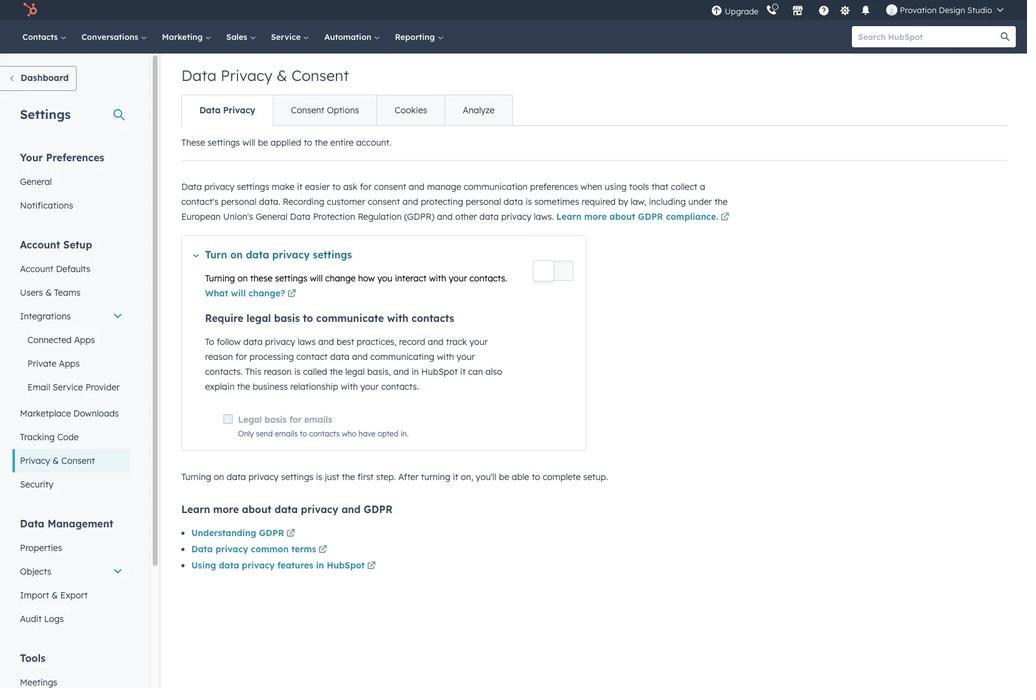 Task type: describe. For each thing, give the bounding box(es) containing it.
2 vertical spatial contacts.
[[381, 382, 419, 393]]

marketplaces button
[[785, 0, 811, 20]]

privacy up learn more about data privacy and gdpr
[[249, 472, 279, 483]]

sales
[[226, 32, 250, 42]]

your preferences
[[20, 151, 104, 164]]

union's
[[223, 211, 253, 223]]

to follow data privacy laws and best practices, record and track your reason for processing contact data and communicating with your contacts. this reason is called the legal basis, and in hubspot it can also explain the business relationship with your contacts.
[[205, 337, 503, 393]]

(gdpr)
[[404, 211, 435, 223]]

import & export link
[[12, 584, 130, 608]]

reporting link
[[388, 20, 451, 54]]

data inside using data privacy features in hubspot link
[[219, 560, 239, 572]]

privacy & consent
[[20, 456, 95, 467]]

integrations button
[[12, 305, 130, 329]]

with down track
[[437, 352, 454, 363]]

laws.
[[534, 211, 554, 223]]

james peterson image
[[887, 4, 898, 16]]

and down best
[[352, 352, 368, 363]]

able
[[512, 472, 529, 483]]

apps for connected apps
[[74, 335, 95, 346]]

logs
[[44, 614, 64, 625]]

privacy down just
[[301, 504, 339, 516]]

data for data privacy common terms
[[191, 544, 213, 555]]

with up record
[[387, 312, 409, 325]]

data down "only" at the bottom of page
[[227, 472, 246, 483]]

complete
[[543, 472, 581, 483]]

this
[[245, 367, 261, 378]]

2 horizontal spatial contacts.
[[470, 273, 507, 284]]

easier
[[305, 181, 330, 193]]

search image
[[1001, 32, 1010, 41]]

automation
[[324, 32, 374, 42]]

your right track
[[470, 337, 488, 348]]

your
[[20, 151, 43, 164]]

connected apps
[[27, 335, 95, 346]]

your down basis,
[[361, 382, 379, 393]]

preferences
[[530, 181, 578, 193]]

and down protecting
[[437, 211, 453, 223]]

code
[[57, 432, 79, 443]]

data up processing
[[243, 337, 263, 348]]

general inside data privacy settings make it easier to ask for consent and manage communication preferences when using tools that collect a contact's personal data. recording customer consent and protecting personal data is sometimes required by law, including under the european union's general data protection regulation (gdpr) and other data privacy laws.
[[256, 211, 288, 223]]

these
[[181, 137, 205, 148]]

data down communication
[[504, 196, 523, 208]]

& down service link
[[277, 66, 287, 85]]

management
[[47, 518, 113, 531]]

sales link
[[219, 20, 264, 54]]

other
[[455, 211, 477, 223]]

a
[[700, 181, 705, 193]]

1 vertical spatial reason
[[264, 367, 292, 378]]

contacts link
[[15, 20, 74, 54]]

to right 'able'
[[532, 472, 540, 483]]

to up 'laws'
[[303, 312, 313, 325]]

1 vertical spatial consent
[[368, 196, 400, 208]]

options
[[327, 105, 359, 116]]

including
[[649, 196, 686, 208]]

using data privacy features in hubspot
[[191, 560, 365, 572]]

with right relationship
[[341, 382, 358, 393]]

defaults
[[56, 264, 90, 275]]

calling icon button
[[761, 2, 782, 18]]

privacy for data privacy
[[223, 105, 255, 116]]

account defaults
[[20, 264, 90, 275]]

the down this
[[237, 382, 250, 393]]

communication
[[464, 181, 528, 193]]

explain
[[205, 382, 235, 393]]

2 vertical spatial it
[[453, 472, 458, 483]]

import & export
[[20, 590, 88, 602]]

link opens in a new window image inside what will change? link
[[288, 290, 296, 299]]

laws
[[298, 337, 316, 348]]

2 vertical spatial will
[[231, 288, 246, 299]]

on for turn on data privacy settings
[[230, 249, 243, 261]]

design
[[939, 5, 965, 15]]

link opens in a new window image inside using data privacy features in hubspot link
[[367, 562, 376, 572]]

1 personal from the left
[[221, 196, 257, 208]]

tools
[[629, 181, 649, 193]]

protecting
[[421, 196, 463, 208]]

data down best
[[330, 352, 350, 363]]

in.
[[401, 429, 409, 439]]

your preferences element
[[12, 151, 130, 218]]

link opens in a new window image inside 'understanding gdpr' link
[[286, 530, 295, 539]]

navigation containing data privacy
[[181, 95, 513, 126]]

1 horizontal spatial is
[[316, 472, 322, 483]]

turning
[[421, 472, 451, 483]]

and left 'manage'
[[409, 181, 425, 193]]

consent options link
[[273, 95, 377, 125]]

data up these at the top of the page
[[246, 249, 269, 261]]

and down communicating in the bottom of the page
[[393, 367, 409, 378]]

called
[[303, 367, 327, 378]]

0 horizontal spatial hubspot
[[327, 560, 365, 572]]

in inside to follow data privacy laws and best practices, record and track your reason for processing contact data and communicating with your contacts. this reason is called the legal basis, and in hubspot it can also explain the business relationship with your contacts.
[[412, 367, 419, 378]]

preferences
[[46, 151, 104, 164]]

protection
[[313, 211, 355, 223]]

2 personal from the left
[[466, 196, 501, 208]]

0 horizontal spatial legal
[[247, 312, 271, 325]]

account for account defaults
[[20, 264, 53, 275]]

connected
[[27, 335, 72, 346]]

audit
[[20, 614, 42, 625]]

ask
[[343, 181, 358, 193]]

turning for turning on these settings will change how you interact with your contacts.
[[205, 273, 235, 284]]

apps for private apps
[[59, 358, 80, 370]]

downloads
[[73, 408, 119, 420]]

required
[[582, 196, 616, 208]]

you
[[377, 273, 393, 284]]

cookies link
[[377, 95, 445, 125]]

marketplace downloads
[[20, 408, 119, 420]]

you'll
[[476, 472, 497, 483]]

to right applied
[[304, 137, 312, 148]]

change
[[325, 273, 356, 284]]

about for data
[[242, 504, 272, 516]]

1 horizontal spatial gdpr
[[364, 504, 393, 516]]

is inside to follow data privacy laws and best practices, record and track your reason for processing contact data and communicating with your contacts. this reason is called the legal basis, and in hubspot it can also explain the business relationship with your contacts.
[[294, 367, 301, 378]]

using
[[605, 181, 627, 193]]

users & teams
[[20, 287, 80, 299]]

processing
[[250, 352, 294, 363]]

and down first on the left
[[342, 504, 361, 516]]

data privacy common terms link
[[191, 544, 329, 559]]

how
[[358, 273, 375, 284]]

to down legal basis for emails
[[300, 429, 307, 439]]

analyze
[[463, 105, 495, 116]]

upgrade image
[[711, 5, 723, 17]]

1 vertical spatial be
[[499, 472, 509, 483]]

entire
[[330, 137, 354, 148]]

security
[[20, 479, 53, 491]]

1 vertical spatial contacts
[[309, 429, 340, 439]]

it inside data privacy settings make it easier to ask for consent and manage communication preferences when using tools that collect a contact's personal data. recording customer consent and protecting personal data is sometimes required by law, including under the european union's general data protection regulation (gdpr) and other data privacy laws.
[[297, 181, 303, 193]]

marketplaces image
[[792, 6, 804, 17]]

connected apps link
[[12, 329, 130, 352]]

for inside to follow data privacy laws and best practices, record and track your reason for processing contact data and communicating with your contacts. this reason is called the legal basis, and in hubspot it can also explain the business relationship with your contacts.
[[235, 352, 247, 363]]

notifications link
[[12, 194, 130, 218]]

the right just
[[342, 472, 355, 483]]

privacy left laws.
[[501, 211, 532, 223]]

learn for learn more about data privacy and gdpr
[[181, 504, 210, 516]]

account for account setup
[[20, 239, 60, 251]]

turn
[[205, 249, 227, 261]]

general inside your preferences element
[[20, 176, 52, 188]]

to
[[205, 337, 214, 348]]

1 horizontal spatial for
[[289, 415, 302, 426]]

relationship
[[290, 382, 338, 393]]

data up common
[[275, 504, 298, 516]]

sometimes
[[535, 196, 579, 208]]

automation link
[[317, 20, 388, 54]]

legal basis for emails
[[238, 415, 332, 426]]

link opens in a new window image inside learn more about gdpr compliance. link
[[721, 213, 729, 223]]

who
[[342, 429, 357, 439]]

consent inside privacy & consent link
[[61, 456, 95, 467]]

consent inside consent options link
[[291, 105, 325, 116]]

applied
[[271, 137, 301, 148]]

understanding gdpr
[[191, 528, 284, 539]]

features
[[277, 560, 313, 572]]

what will change?
[[205, 288, 285, 299]]

for inside data privacy settings make it easier to ask for consent and manage communication preferences when using tools that collect a contact's personal data. recording customer consent and protecting personal data is sometimes required by law, including under the european union's general data protection regulation (gdpr) and other data privacy laws.
[[360, 181, 372, 193]]

more for learn more about gdpr compliance.
[[584, 211, 607, 223]]

data privacy link
[[182, 95, 273, 125]]

privacy & consent link
[[12, 449, 130, 473]]

data right other
[[480, 211, 499, 223]]

data privacy
[[199, 105, 255, 116]]

1 horizontal spatial emails
[[304, 415, 332, 426]]

0 vertical spatial reason
[[205, 352, 233, 363]]

security link
[[12, 473, 130, 497]]

& for consent
[[53, 456, 59, 467]]



Task type: locate. For each thing, give the bounding box(es) containing it.
0 vertical spatial contacts.
[[470, 273, 507, 284]]

is left sometimes
[[526, 196, 532, 208]]

1 vertical spatial apps
[[59, 358, 80, 370]]

data for data management
[[20, 518, 44, 531]]

help image
[[819, 6, 830, 17]]

0 vertical spatial consent
[[374, 181, 406, 193]]

setup
[[63, 239, 92, 251]]

0 vertical spatial account
[[20, 239, 60, 251]]

1 horizontal spatial learn
[[557, 211, 582, 223]]

require
[[205, 312, 244, 325]]

personal down communication
[[466, 196, 501, 208]]

the inside data privacy settings make it easier to ask for consent and manage communication preferences when using tools that collect a contact's personal data. recording customer consent and protecting personal data is sometimes required by law, including under the european union's general data protection regulation (gdpr) and other data privacy laws.
[[715, 196, 728, 208]]

data inside data privacy link
[[199, 105, 221, 116]]

general down data.
[[256, 211, 288, 223]]

0 vertical spatial learn
[[557, 211, 582, 223]]

data inside data management element
[[20, 518, 44, 531]]

for up this
[[235, 352, 247, 363]]

be left applied
[[258, 137, 268, 148]]

0 vertical spatial for
[[360, 181, 372, 193]]

more down required
[[584, 211, 607, 223]]

gdpr down step.
[[364, 504, 393, 516]]

data privacy & consent
[[181, 66, 349, 85]]

private apps
[[27, 358, 80, 370]]

0 vertical spatial it
[[297, 181, 303, 193]]

2 horizontal spatial it
[[460, 367, 466, 378]]

reason down processing
[[264, 367, 292, 378]]

caret image
[[193, 255, 199, 258]]

legal
[[247, 312, 271, 325], [345, 367, 365, 378]]

privacy down data privacy common terms link
[[242, 560, 275, 572]]

0 vertical spatial service
[[271, 32, 303, 42]]

0 vertical spatial gdpr
[[638, 211, 663, 223]]

& right users
[[45, 287, 52, 299]]

your down track
[[457, 352, 475, 363]]

1 vertical spatial will
[[310, 273, 323, 284]]

provation design studio
[[900, 5, 992, 15]]

tracking code link
[[12, 426, 130, 449]]

0 vertical spatial on
[[230, 249, 243, 261]]

1 vertical spatial about
[[242, 504, 272, 516]]

data.
[[259, 196, 280, 208]]

2 horizontal spatial is
[[526, 196, 532, 208]]

1 vertical spatial contacts.
[[205, 367, 243, 378]]

1 vertical spatial it
[[460, 367, 466, 378]]

by
[[618, 196, 628, 208]]

2 vertical spatial privacy
[[20, 456, 50, 467]]

and up (gdpr)
[[403, 196, 418, 208]]

1 horizontal spatial contacts
[[412, 312, 454, 325]]

0 vertical spatial contacts
[[412, 312, 454, 325]]

1 vertical spatial account
[[20, 264, 53, 275]]

it left on, on the bottom left of page
[[453, 472, 458, 483]]

legal left basis,
[[345, 367, 365, 378]]

privacy up processing
[[265, 337, 295, 348]]

private apps link
[[12, 352, 130, 376]]

privacy inside to follow data privacy laws and best practices, record and track your reason for processing contact data and communicating with your contacts. this reason is called the legal basis, and in hubspot it can also explain the business relationship with your contacts.
[[265, 337, 295, 348]]

& for export
[[52, 590, 58, 602]]

1 horizontal spatial contacts.
[[381, 382, 419, 393]]

hubspot inside to follow data privacy laws and best practices, record and track your reason for processing contact data and communicating with your contacts. this reason is called the legal basis, and in hubspot it can also explain the business relationship with your contacts.
[[421, 367, 458, 378]]

0 vertical spatial be
[[258, 137, 268, 148]]

notifications
[[20, 200, 73, 211]]

1 horizontal spatial reason
[[264, 367, 292, 378]]

personal up union's
[[221, 196, 257, 208]]

contacts left the who
[[309, 429, 340, 439]]

will left change in the top left of the page
[[310, 273, 323, 284]]

0 horizontal spatial is
[[294, 367, 301, 378]]

0 horizontal spatial more
[[213, 504, 239, 516]]

1 horizontal spatial service
[[271, 32, 303, 42]]

gdpr down 'law,'
[[638, 211, 663, 223]]

hubspot down track
[[421, 367, 458, 378]]

apps up email service provider link
[[59, 358, 80, 370]]

more for learn more about data privacy and gdpr
[[213, 504, 239, 516]]

about up 'understanding gdpr' link
[[242, 504, 272, 516]]

Search HubSpot search field
[[852, 26, 1005, 47]]

consent options
[[291, 105, 359, 116]]

2 account from the top
[[20, 264, 53, 275]]

link opens in a new window image
[[721, 211, 729, 226], [288, 287, 296, 302], [288, 290, 296, 299], [286, 527, 295, 542], [286, 530, 295, 539], [319, 546, 327, 555]]

0 vertical spatial will
[[242, 137, 255, 148]]

0 vertical spatial hubspot
[[421, 367, 458, 378]]

that
[[652, 181, 669, 193]]

2 vertical spatial gdpr
[[259, 528, 284, 539]]

conversations link
[[74, 20, 154, 54]]

more up understanding
[[213, 504, 239, 516]]

settings right these
[[208, 137, 240, 148]]

& inside privacy & consent link
[[53, 456, 59, 467]]

import
[[20, 590, 49, 602]]

1 horizontal spatial be
[[499, 472, 509, 483]]

data right using on the left of the page
[[219, 560, 239, 572]]

0 vertical spatial consent
[[292, 66, 349, 85]]

emails up the only send emails to contacts who have opted in. on the left bottom of the page
[[304, 415, 332, 426]]

1 account from the top
[[20, 239, 60, 251]]

about
[[610, 211, 635, 223], [242, 504, 272, 516]]

consent up consent options link
[[292, 66, 349, 85]]

apps inside private apps link
[[59, 358, 80, 370]]

regulation
[[358, 211, 402, 223]]

0 vertical spatial legal
[[247, 312, 271, 325]]

& inside the users & teams link
[[45, 287, 52, 299]]

data management
[[20, 518, 113, 531]]

just
[[325, 472, 339, 483]]

the
[[315, 137, 328, 148], [715, 196, 728, 208], [330, 367, 343, 378], [237, 382, 250, 393], [342, 472, 355, 483]]

step.
[[376, 472, 396, 483]]

service inside service link
[[271, 32, 303, 42]]

dashboard link
[[0, 66, 77, 91]]

1 vertical spatial gdpr
[[364, 504, 393, 516]]

audit logs
[[20, 614, 64, 625]]

privacy down 'understanding gdpr'
[[215, 544, 248, 555]]

audit logs link
[[12, 608, 130, 632]]

1 vertical spatial legal
[[345, 367, 365, 378]]

2 horizontal spatial gdpr
[[638, 211, 663, 223]]

data inside data privacy common terms link
[[191, 544, 213, 555]]

settings up learn more about data privacy and gdpr
[[281, 472, 314, 483]]

1 horizontal spatial about
[[610, 211, 635, 223]]

settings link
[[837, 3, 853, 17]]

1 horizontal spatial hubspot
[[421, 367, 458, 378]]

&
[[277, 66, 287, 85], [45, 287, 52, 299], [53, 456, 59, 467], [52, 590, 58, 602]]

for up the only send emails to contacts who have opted in. on the left bottom of the page
[[289, 415, 302, 426]]

have
[[359, 429, 376, 439]]

legal
[[238, 415, 262, 426]]

european
[[181, 211, 221, 223]]

0 horizontal spatial it
[[297, 181, 303, 193]]

these settings will be applied to the entire account.
[[181, 137, 391, 148]]

1 horizontal spatial in
[[412, 367, 419, 378]]

personal
[[221, 196, 257, 208], [466, 196, 501, 208]]

about for gdpr
[[610, 211, 635, 223]]

your right interact
[[449, 273, 467, 284]]

1 horizontal spatial personal
[[466, 196, 501, 208]]

account setup element
[[12, 238, 130, 497]]

settings inside data privacy settings make it easier to ask for consent and manage communication preferences when using tools that collect a contact's personal data. recording customer consent and protecting personal data is sometimes required by law, including under the european union's general data protection regulation (gdpr) and other data privacy laws.
[[237, 181, 269, 193]]

navigation
[[181, 95, 513, 126]]

0 vertical spatial turning
[[205, 273, 235, 284]]

1 vertical spatial consent
[[291, 105, 325, 116]]

consent left options
[[291, 105, 325, 116]]

1 vertical spatial basis
[[265, 415, 287, 426]]

contact's
[[181, 196, 219, 208]]

1 vertical spatial general
[[256, 211, 288, 223]]

the right under
[[715, 196, 728, 208]]

is
[[526, 196, 532, 208], [294, 367, 301, 378], [316, 472, 322, 483]]

0 vertical spatial is
[[526, 196, 532, 208]]

0 horizontal spatial reason
[[205, 352, 233, 363]]

privacy up security at the left bottom of the page
[[20, 456, 50, 467]]

apps
[[74, 335, 95, 346], [59, 358, 80, 370]]

tools element
[[12, 652, 130, 689]]

data down recording
[[290, 211, 311, 223]]

2 horizontal spatial for
[[360, 181, 372, 193]]

is inside data privacy settings make it easier to ask for consent and manage communication preferences when using tools that collect a contact's personal data. recording customer consent and protecting personal data is sometimes required by law, including under the european union's general data protection regulation (gdpr) and other data privacy laws.
[[526, 196, 532, 208]]

link opens in a new window image
[[721, 213, 729, 223], [319, 544, 327, 559], [367, 560, 376, 575], [367, 562, 376, 572]]

after
[[398, 472, 419, 483]]

and left best
[[318, 337, 334, 348]]

0 vertical spatial apps
[[74, 335, 95, 346]]

hubspot image
[[22, 2, 37, 17]]

account up users
[[20, 264, 53, 275]]

0 horizontal spatial be
[[258, 137, 268, 148]]

0 vertical spatial emails
[[304, 415, 332, 426]]

on for turning on data privacy settings is just the first step. after turning it on, you'll be able to complete setup.
[[214, 472, 224, 483]]

make
[[272, 181, 295, 193]]

privacy for data privacy & consent
[[221, 66, 272, 85]]

properties
[[20, 543, 62, 554]]

settings down turn on data privacy settings
[[275, 273, 307, 284]]

2 vertical spatial is
[[316, 472, 322, 483]]

when
[[581, 181, 602, 193]]

0 horizontal spatial general
[[20, 176, 52, 188]]

business
[[253, 382, 288, 393]]

can
[[468, 367, 483, 378]]

1 horizontal spatial general
[[256, 211, 288, 223]]

on right turn
[[230, 249, 243, 261]]

change?
[[249, 288, 285, 299]]

compliance.
[[666, 211, 719, 223]]

0 horizontal spatial personal
[[221, 196, 257, 208]]

on up the what will change?
[[238, 273, 248, 284]]

apps up private apps link
[[74, 335, 95, 346]]

contacts up record
[[412, 312, 454, 325]]

on,
[[461, 472, 473, 483]]

law,
[[631, 196, 647, 208]]

provider
[[85, 382, 120, 393]]

analyze link
[[445, 95, 512, 125]]

1 vertical spatial emails
[[275, 429, 298, 439]]

cookies
[[395, 105, 427, 116]]

settings image
[[839, 5, 851, 17]]

privacy down data privacy & consent
[[223, 105, 255, 116]]

apps inside connected apps link
[[74, 335, 95, 346]]

data up using on the left of the page
[[191, 544, 213, 555]]

menu containing provation design studio
[[710, 0, 1012, 20]]

1 vertical spatial turning
[[181, 472, 211, 483]]

in down communicating in the bottom of the page
[[412, 367, 419, 378]]

notifications button
[[855, 0, 877, 20]]

gdpr up common
[[259, 528, 284, 539]]

0 vertical spatial more
[[584, 211, 607, 223]]

account defaults link
[[12, 257, 130, 281]]

for right the ask
[[360, 181, 372, 193]]

0 horizontal spatial gdpr
[[259, 528, 284, 539]]

reason down "to"
[[205, 352, 233, 363]]

basis up 'laws'
[[274, 312, 300, 325]]

hubspot link
[[15, 2, 47, 17]]

0 vertical spatial basis
[[274, 312, 300, 325]]

your
[[449, 273, 467, 284], [470, 337, 488, 348], [457, 352, 475, 363], [361, 382, 379, 393]]

learn down sometimes
[[557, 211, 582, 223]]

0 vertical spatial in
[[412, 367, 419, 378]]

with
[[429, 273, 446, 284], [387, 312, 409, 325], [437, 352, 454, 363], [341, 382, 358, 393]]

basis,
[[367, 367, 391, 378]]

2 vertical spatial for
[[289, 415, 302, 426]]

privacy inside navigation
[[223, 105, 255, 116]]

link opens in a new window image inside data privacy common terms link
[[319, 546, 327, 555]]

will right what
[[231, 288, 246, 299]]

general
[[20, 176, 52, 188], [256, 211, 288, 223]]

1 vertical spatial service
[[53, 382, 83, 393]]

turning for turning on data privacy settings is just the first step. after turning it on, you'll be able to complete setup.
[[181, 472, 211, 483]]

users
[[20, 287, 43, 299]]

the left entire
[[315, 137, 328, 148]]

0 vertical spatial privacy
[[221, 66, 272, 85]]

0 vertical spatial about
[[610, 211, 635, 223]]

general link
[[12, 170, 130, 194]]

the right called
[[330, 367, 343, 378]]

recording
[[283, 196, 325, 208]]

legal inside to follow data privacy laws and best practices, record and track your reason for processing contact data and communicating with your contacts. this reason is called the legal basis, and in hubspot it can also explain the business relationship with your contacts.
[[345, 367, 365, 378]]

service inside email service provider link
[[53, 382, 83, 393]]

1 vertical spatial in
[[316, 560, 324, 572]]

what will change? link
[[205, 287, 298, 302]]

settings up change in the top left of the page
[[313, 249, 352, 261]]

& inside import & export link
[[52, 590, 58, 602]]

& left export
[[52, 590, 58, 602]]

notifications image
[[860, 6, 872, 17]]

1 vertical spatial on
[[238, 273, 248, 284]]

terms
[[291, 544, 316, 555]]

to inside data privacy settings make it easier to ask for consent and manage communication preferences when using tools that collect a contact's personal data. recording customer consent and protecting personal data is sometimes required by law, including under the european union's general data protection regulation (gdpr) and other data privacy laws.
[[332, 181, 341, 193]]

0 horizontal spatial in
[[316, 560, 324, 572]]

1 horizontal spatial more
[[584, 211, 607, 223]]

on for turning on these settings will change how you interact with your contacts.
[[238, 273, 248, 284]]

service up data privacy & consent
[[271, 32, 303, 42]]

settings
[[20, 107, 71, 122]]

turn on data privacy settings
[[205, 249, 352, 261]]

privacy up contact's
[[204, 181, 235, 193]]

0 horizontal spatial contacts.
[[205, 367, 243, 378]]

learn more about gdpr compliance. link
[[557, 211, 732, 226]]

2 vertical spatial on
[[214, 472, 224, 483]]

0 horizontal spatial about
[[242, 504, 272, 516]]

0 horizontal spatial for
[[235, 352, 247, 363]]

data for data privacy settings make it easier to ask for consent and manage communication preferences when using tools that collect a contact's personal data. recording customer consent and protecting personal data is sometimes required by law, including under the european union's general data protection regulation (gdpr) and other data privacy laws.
[[181, 181, 202, 193]]

data up contact's
[[181, 181, 202, 193]]

to left the ask
[[332, 181, 341, 193]]

consent down tracking code link
[[61, 456, 95, 467]]

1 vertical spatial hubspot
[[327, 560, 365, 572]]

in down terms
[[316, 560, 324, 572]]

data management element
[[12, 517, 130, 632]]

& for teams
[[45, 287, 52, 299]]

1 vertical spatial is
[[294, 367, 301, 378]]

it up recording
[[297, 181, 303, 193]]

account setup
[[20, 239, 92, 251]]

0 horizontal spatial service
[[53, 382, 83, 393]]

account
[[20, 239, 60, 251], [20, 264, 53, 275]]

about down by on the top of page
[[610, 211, 635, 223]]

1 vertical spatial privacy
[[223, 105, 255, 116]]

on
[[230, 249, 243, 261], [238, 273, 248, 284], [214, 472, 224, 483]]

privacy inside account setup element
[[20, 456, 50, 467]]

service down private apps link
[[53, 382, 83, 393]]

using data privacy features in hubspot link
[[191, 560, 378, 575]]

data for data privacy & consent
[[181, 66, 217, 85]]

studio
[[968, 5, 992, 15]]

objects button
[[12, 560, 130, 584]]

general down the your
[[20, 176, 52, 188]]

it inside to follow data privacy laws and best practices, record and track your reason for processing contact data and communicating with your contacts. this reason is called the legal basis, and in hubspot it can also explain the business relationship with your contacts.
[[460, 367, 466, 378]]

it left can at left
[[460, 367, 466, 378]]

on up understanding
[[214, 472, 224, 483]]

learn more about gdpr compliance.
[[557, 211, 719, 223]]

and left track
[[428, 337, 444, 348]]

1 vertical spatial more
[[213, 504, 239, 516]]

basis up send
[[265, 415, 287, 426]]

learn up understanding
[[181, 504, 210, 516]]

1 vertical spatial learn
[[181, 504, 210, 516]]

2 vertical spatial consent
[[61, 456, 95, 467]]

in
[[412, 367, 419, 378], [316, 560, 324, 572]]

manage
[[427, 181, 461, 193]]

0 horizontal spatial emails
[[275, 429, 298, 439]]

integrations
[[20, 311, 71, 322]]

calling icon image
[[766, 5, 777, 16]]

0 horizontal spatial learn
[[181, 504, 210, 516]]

turning
[[205, 273, 235, 284], [181, 472, 211, 483]]

customer
[[327, 196, 365, 208]]

with right interact
[[429, 273, 446, 284]]

export
[[60, 590, 88, 602]]

reason
[[205, 352, 233, 363], [264, 367, 292, 378]]

menu
[[710, 0, 1012, 20]]

1 horizontal spatial legal
[[345, 367, 365, 378]]

data privacy common terms
[[191, 544, 316, 555]]

is left just
[[316, 472, 322, 483]]

setup.
[[583, 472, 608, 483]]

be left 'able'
[[499, 472, 509, 483]]

privacy up these at the top of the page
[[272, 249, 310, 261]]

dashboard
[[21, 72, 69, 84]]

users & teams link
[[12, 281, 130, 305]]

0 horizontal spatial contacts
[[309, 429, 340, 439]]

learn for learn more about gdpr compliance.
[[557, 211, 582, 223]]

& down tracking code
[[53, 456, 59, 467]]

data for data privacy
[[199, 105, 221, 116]]

private
[[27, 358, 56, 370]]

data up these
[[199, 105, 221, 116]]

hubspot right the features
[[327, 560, 365, 572]]

1 vertical spatial for
[[235, 352, 247, 363]]



Task type: vqa. For each thing, say whether or not it's contained in the screenshot.
the top it
yes



